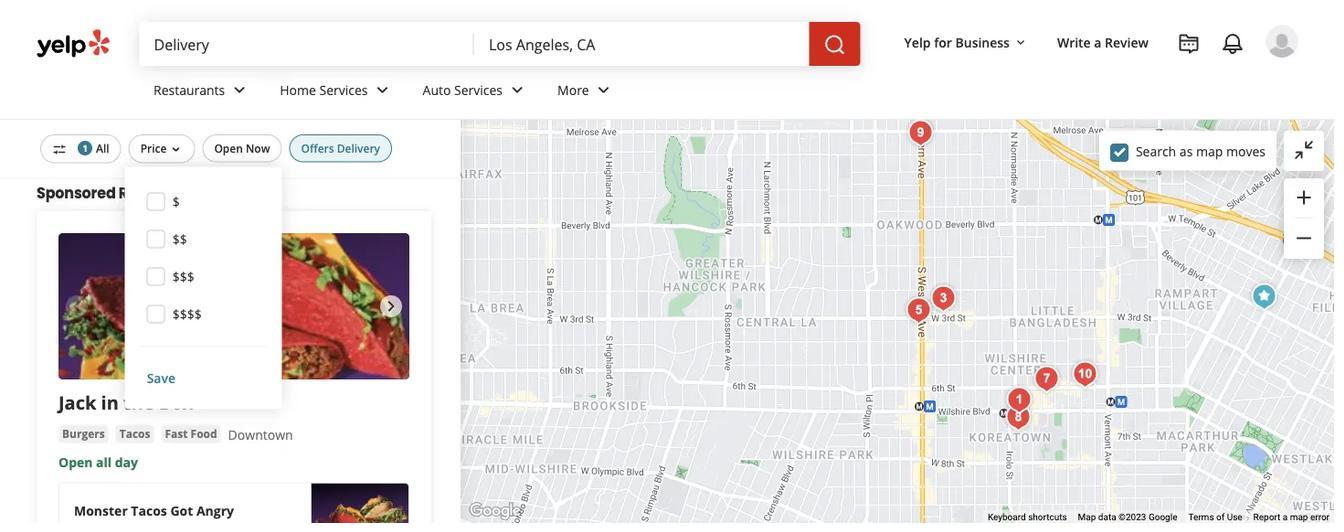 Task type: vqa. For each thing, say whether or not it's contained in the screenshot.
Services corresponding to Auto Services
yes



Task type: locate. For each thing, give the bounding box(es) containing it.
terms of use
[[1189, 512, 1243, 523]]

tacos button
[[116, 425, 154, 443]]

search as map moves
[[1136, 142, 1266, 160]]

a for report
[[1284, 512, 1288, 523]]

None search field
[[139, 22, 865, 66]]

search
[[1136, 142, 1177, 160]]

a right report
[[1284, 512, 1288, 523]]

2 none field from the left
[[489, 34, 795, 54]]

24 chevron down v2 image right restaurants
[[229, 79, 251, 101]]

1 all
[[82, 141, 109, 156]]

for
[[935, 33, 953, 51]]

1
[[82, 142, 88, 154]]

monster tacos got angry link
[[59, 483, 409, 523]]

data
[[1099, 512, 1117, 523]]

fast food
[[165, 426, 217, 441]]

open for open all day
[[59, 453, 93, 471]]

tacos
[[119, 426, 150, 441], [131, 502, 167, 519]]

open now button
[[202, 134, 282, 162]]

downtown
[[228, 425, 293, 443]]

none field up more link
[[489, 34, 795, 54]]

delivery up restaurants
[[160, 10, 250, 41]]

24 chevron down v2 image for auto services
[[507, 79, 529, 101]]

open left all
[[59, 453, 93, 471]]

0 vertical spatial a
[[1095, 33, 1102, 51]]

open inside button
[[214, 141, 243, 156]]

best
[[108, 10, 155, 41]]

1 horizontal spatial map
[[1291, 512, 1309, 523]]

24 chevron down v2 image inside more link
[[593, 79, 615, 101]]

0 horizontal spatial a
[[1095, 33, 1102, 51]]

16 info v2 image
[[190, 80, 205, 95], [176, 185, 191, 200]]

monster
[[74, 502, 128, 519]]

next image
[[380, 295, 402, 317]]

all
[[96, 141, 109, 156]]

write
[[1058, 33, 1091, 51]]

business
[[956, 33, 1010, 51]]

auto services
[[423, 81, 503, 98]]

fast
[[165, 426, 188, 441]]

delivery inside top 10 best delivery near los angeles, california
[[160, 10, 250, 41]]

2 24 chevron down v2 image from the left
[[372, 79, 394, 101]]

0 horizontal spatial open
[[59, 453, 93, 471]]

none field up home
[[154, 34, 460, 54]]

1 services from the left
[[320, 81, 368, 98]]

1 horizontal spatial open
[[214, 141, 243, 156]]

results
[[119, 182, 172, 203]]

Find text field
[[154, 34, 460, 54]]

open left now
[[214, 141, 243, 156]]

monster tacos got angry
[[74, 502, 234, 519]]

home
[[280, 81, 316, 98]]

24 chevron down v2 image left auto on the top left of the page
[[372, 79, 394, 101]]

open
[[214, 141, 243, 156], [59, 453, 93, 471]]

1 horizontal spatial a
[[1284, 512, 1288, 523]]

1 horizontal spatial services
[[454, 81, 503, 98]]

0 vertical spatial open
[[214, 141, 243, 156]]

tacos inside button
[[119, 426, 150, 441]]

0 vertical spatial delivery
[[160, 10, 250, 41]]

24 chevron down v2 image
[[229, 79, 251, 101], [372, 79, 394, 101]]

write a review
[[1058, 33, 1149, 51]]

falafel corner image
[[1001, 399, 1037, 436]]

keyboard shortcuts
[[988, 512, 1068, 523]]

in
[[101, 389, 119, 414]]

services right home
[[320, 81, 368, 98]]

map data ©2023 google
[[1079, 512, 1178, 523]]

use
[[1228, 512, 1243, 523]]

services for home services
[[320, 81, 368, 98]]

open all day
[[59, 453, 138, 471]]

jack in the box link
[[59, 389, 193, 414]]

services
[[320, 81, 368, 98], [454, 81, 503, 98]]

1 vertical spatial open
[[59, 453, 93, 471]]

24 chevron down v2 image inside restaurants link
[[229, 79, 251, 101]]

map left error
[[1291, 512, 1309, 523]]

1 24 chevron down v2 image from the left
[[229, 79, 251, 101]]

as
[[1180, 142, 1194, 160]]

$$
[[172, 230, 187, 248]]

1 horizontal spatial none field
[[489, 34, 795, 54]]

services inside auto services link
[[454, 81, 503, 98]]

burgers
[[62, 426, 105, 441]]

group
[[1285, 178, 1325, 259]]

write a review link
[[1051, 26, 1157, 58]]

24 chevron down v2 image right auto services
[[507, 79, 529, 101]]

$ button
[[140, 181, 268, 219]]

24 chevron down v2 image for home services
[[372, 79, 394, 101]]

0 horizontal spatial delivery
[[160, 10, 250, 41]]

got
[[170, 502, 193, 519]]

0 horizontal spatial map
[[1197, 142, 1224, 160]]

1 vertical spatial 16 info v2 image
[[176, 185, 191, 200]]

tacos left got
[[131, 502, 167, 519]]

24 chevron down v2 image
[[507, 79, 529, 101], [593, 79, 615, 101]]

fast food link
[[161, 425, 221, 443]]

0 horizontal spatial services
[[320, 81, 368, 98]]

report a map error link
[[1254, 512, 1330, 523]]

1 horizontal spatial 24 chevron down v2 image
[[593, 79, 615, 101]]

map
[[1079, 512, 1097, 523]]

1 none field from the left
[[154, 34, 460, 54]]

a
[[1095, 33, 1102, 51], [1284, 512, 1288, 523]]

terms
[[1189, 512, 1215, 523]]

sponsored results
[[37, 182, 172, 203]]

1 24 chevron down v2 image from the left
[[507, 79, 529, 101]]

1 horizontal spatial delivery
[[337, 141, 380, 156]]

1 vertical spatial a
[[1284, 512, 1288, 523]]

delivery right offers at the top of the page
[[337, 141, 380, 156]]

2 24 chevron down v2 image from the left
[[593, 79, 615, 101]]

2 services from the left
[[454, 81, 503, 98]]

home services link
[[265, 66, 408, 119]]

delivery
[[160, 10, 250, 41], [337, 141, 380, 156]]

24 chevron down v2 image inside 'home services' link
[[372, 79, 394, 101]]

delivery inside button
[[337, 141, 380, 156]]

24 chevron down v2 image for more
[[593, 79, 615, 101]]

los
[[311, 10, 347, 41]]

16 info v2 image right results
[[176, 185, 191, 200]]

1 horizontal spatial 24 chevron down v2 image
[[372, 79, 394, 101]]

services right auto on the top left of the page
[[454, 81, 503, 98]]

tacos up 'day'
[[119, 426, 150, 441]]

1 vertical spatial delivery
[[337, 141, 380, 156]]

0 horizontal spatial none field
[[154, 34, 460, 54]]

california
[[136, 40, 244, 70]]

16 info v2 image down california
[[190, 80, 205, 95]]

home services
[[280, 81, 368, 98]]

map right "as"
[[1197, 142, 1224, 160]]

services inside 'home services' link
[[320, 81, 368, 98]]

map region
[[310, 60, 1336, 523]]

none field near
[[489, 34, 795, 54]]

0 horizontal spatial 24 chevron down v2 image
[[229, 79, 251, 101]]

notifications image
[[1222, 33, 1244, 55]]

hae ha heng thai bistro image
[[901, 292, 938, 329]]

24 chevron down v2 image right the more
[[593, 79, 615, 101]]

24 chevron down v2 image inside auto services link
[[507, 79, 529, 101]]

top 10 best delivery near los angeles, california
[[37, 10, 347, 70]]

0 vertical spatial map
[[1197, 142, 1224, 160]]

$$$
[[172, 268, 194, 285]]

map
[[1197, 142, 1224, 160], [1291, 512, 1309, 523]]

16 filter v2 image
[[52, 142, 67, 157]]

None field
[[154, 34, 460, 54], [489, 34, 795, 54]]

1 vertical spatial map
[[1291, 512, 1309, 523]]

the
[[123, 389, 154, 414]]

auto
[[423, 81, 451, 98]]

zzamong image
[[926, 280, 962, 317]]

16 chevron down v2 image
[[169, 142, 183, 157]]

0 horizontal spatial 24 chevron down v2 image
[[507, 79, 529, 101]]

0 vertical spatial tacos
[[119, 426, 150, 441]]

24 chevron down v2 image for restaurants
[[229, 79, 251, 101]]

all
[[96, 453, 112, 471]]

a right write on the right
[[1095, 33, 1102, 51]]

day
[[115, 453, 138, 471]]



Task type: describe. For each thing, give the bounding box(es) containing it.
16 chevron right v2 image
[[164, 0, 178, 11]]

$$$$ button
[[140, 294, 268, 331]]

error
[[1311, 512, 1330, 523]]

open for open now
[[214, 141, 243, 156]]

0 vertical spatial 16 info v2 image
[[190, 80, 205, 95]]

price button
[[129, 134, 195, 163]]

gogigo station image
[[903, 115, 939, 151]]

map for moves
[[1197, 142, 1224, 160]]

restaurants
[[154, 81, 225, 98]]

save
[[147, 369, 176, 387]]

services for auto services
[[454, 81, 503, 98]]

projects image
[[1179, 33, 1201, 55]]

brothers sandwich shop image
[[1068, 356, 1104, 393]]

$$$ button
[[140, 256, 268, 294]]

keyboard
[[988, 512, 1027, 523]]

auto services link
[[408, 66, 543, 119]]

box
[[159, 389, 193, 414]]

jack in the box
[[59, 389, 193, 414]]

collapse map image
[[1294, 139, 1316, 161]]

none field find
[[154, 34, 460, 54]]

sponsored
[[37, 182, 116, 203]]

price
[[140, 141, 167, 156]]

report
[[1254, 512, 1281, 523]]

angeles,
[[37, 40, 132, 70]]

offers
[[301, 141, 334, 156]]

restaurants link
[[139, 66, 265, 119]]

more link
[[543, 66, 630, 119]]

previous image
[[66, 295, 88, 317]]

food
[[191, 426, 217, 441]]

more
[[558, 81, 589, 98]]

near
[[254, 10, 307, 41]]

Near text field
[[489, 34, 795, 54]]

business categories element
[[139, 66, 1299, 119]]

yelp for business button
[[898, 26, 1036, 59]]

$$$$
[[172, 305, 202, 323]]

slideshow element
[[59, 233, 410, 379]]

$
[[172, 193, 180, 210]]

1 vertical spatial tacos
[[131, 502, 167, 519]]

of
[[1217, 512, 1225, 523]]

terms of use link
[[1189, 512, 1243, 523]]

yelp for business
[[905, 33, 1010, 51]]

google
[[1149, 512, 1178, 523]]

open now
[[214, 141, 270, 156]]

offers delivery button
[[289, 134, 392, 162]]

10
[[82, 10, 103, 41]]

burgers link
[[59, 425, 109, 443]]

top
[[37, 10, 77, 41]]

user actions element
[[890, 23, 1325, 135]]

$$ button
[[140, 219, 268, 256]]

burgers button
[[59, 425, 109, 443]]

shortcuts
[[1029, 512, 1068, 523]]

zoom in image
[[1294, 186, 1316, 208]]

filters group
[[37, 134, 396, 409]]

map for error
[[1291, 512, 1309, 523]]

taco bell image
[[1247, 278, 1283, 315]]

©2023
[[1119, 512, 1147, 523]]

review
[[1106, 33, 1149, 51]]

16 chevron down v2 image
[[1014, 35, 1029, 50]]

moves
[[1227, 142, 1266, 160]]

a for write
[[1095, 33, 1102, 51]]

egg tuck image
[[1002, 382, 1038, 418]]

search image
[[824, 34, 846, 56]]

now
[[246, 141, 270, 156]]

save button
[[140, 362, 268, 394]]

zoom out image
[[1294, 227, 1316, 249]]

louders image
[[1029, 361, 1066, 397]]

angry
[[197, 502, 234, 519]]

report a map error
[[1254, 512, 1330, 523]]

google image
[[465, 499, 526, 523]]

tacos link
[[116, 425, 154, 443]]

yelp
[[905, 33, 931, 51]]

fast food button
[[161, 425, 221, 443]]

jack
[[59, 389, 96, 414]]

bob b. image
[[1266, 25, 1299, 58]]

offers delivery
[[301, 141, 380, 156]]

keyboard shortcuts button
[[988, 511, 1068, 523]]



